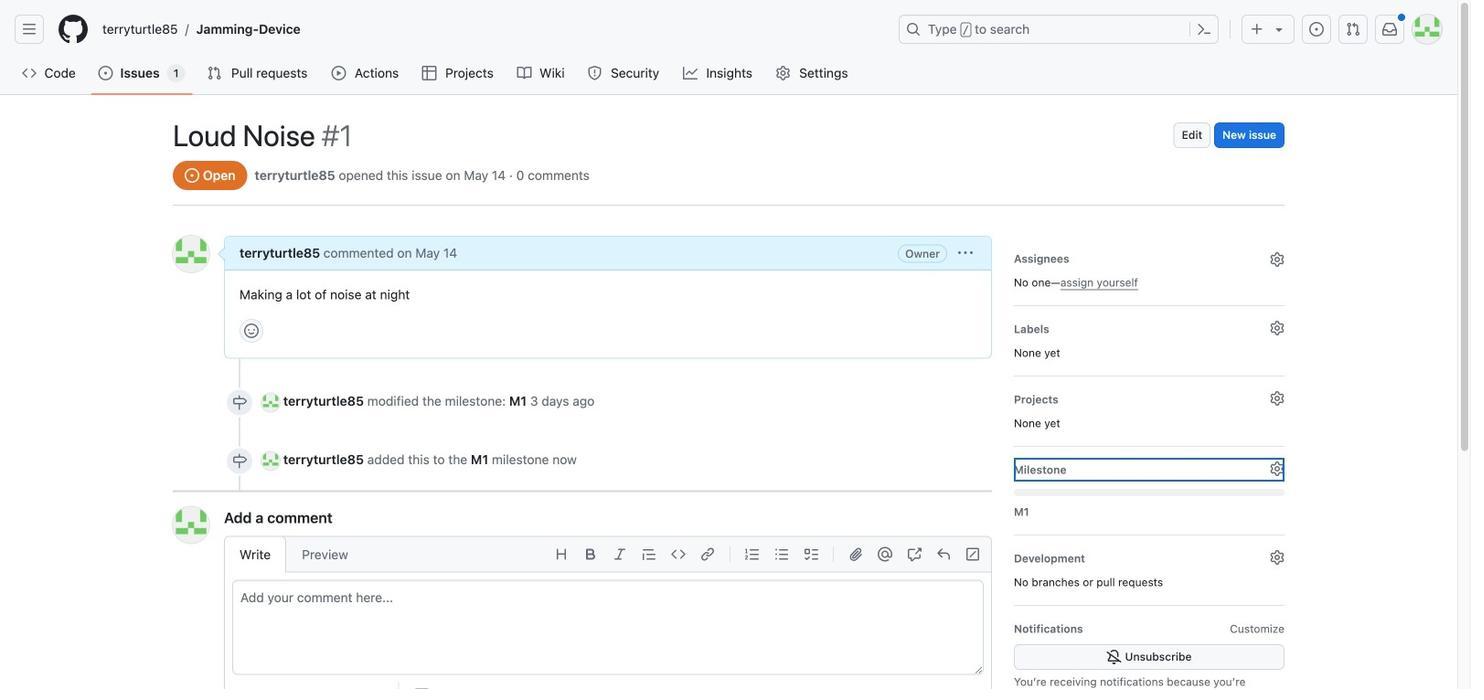 Task type: vqa. For each thing, say whether or not it's contained in the screenshot.
Add a comment TAB LIST
yes



Task type: locate. For each thing, give the bounding box(es) containing it.
2 milestone image from the top
[[232, 454, 247, 469]]

select milestones element
[[1014, 458, 1285, 520]]

1 milestone image from the top
[[232, 396, 247, 410]]

0 vertical spatial milestone image
[[232, 396, 247, 410]]

gear image
[[1270, 462, 1285, 476], [1270, 551, 1285, 565]]

issue opened image
[[1310, 22, 1324, 37], [98, 66, 113, 80]]

0 horizontal spatial issue opened image
[[98, 66, 113, 80]]

1 gear image from the top
[[1270, 462, 1285, 476]]

inbox image
[[1383, 22, 1397, 37]]

add or remove reactions image
[[244, 324, 259, 338]]

book image
[[517, 66, 532, 80]]

0 horizontal spatial @terryturtle85 image
[[173, 507, 209, 544]]

list
[[95, 15, 888, 44]]

git pull request image
[[207, 66, 222, 80]]

@terryturtle85 image
[[262, 452, 280, 470], [173, 507, 209, 544]]

git pull request image
[[1346, 22, 1361, 37]]

2 gear image from the top
[[1270, 551, 1285, 565]]

1 vertical spatial gear image
[[1270, 551, 1285, 565]]

1 vertical spatial issue opened image
[[98, 66, 113, 80]]

0 vertical spatial gear image
[[1270, 462, 1285, 476]]

gear image inside select milestones element
[[1270, 462, 1285, 476]]

0 vertical spatial issue opened image
[[1310, 22, 1324, 37]]

issue opened image right code 'icon'
[[98, 66, 113, 80]]

1 vertical spatial @terryturtle85 image
[[173, 507, 209, 544]]

gear image inside link issues element
[[1270, 551, 1285, 565]]

@terryturtle85 image down add or remove reactions element on the top
[[262, 394, 280, 412]]

milestone image
[[232, 396, 247, 410], [232, 454, 247, 469]]

@terryturtle85 image down status: open image
[[173, 236, 209, 273]]

gear image for select milestones element
[[1270, 462, 1285, 476]]

gear image inside select projects element
[[1270, 391, 1285, 406]]

0 vertical spatial @terryturtle85 image
[[262, 452, 280, 470]]

1 vertical spatial @terryturtle85 image
[[262, 394, 280, 412]]

1 horizontal spatial issue opened image
[[1310, 22, 1324, 37]]

  text field
[[233, 581, 983, 674]]

issue opened image left git pull request icon
[[1310, 22, 1324, 37]]

command palette image
[[1197, 22, 1212, 37]]

tab panel
[[225, 580, 991, 690]]

gear image
[[776, 66, 791, 80], [1270, 252, 1285, 267], [1270, 321, 1285, 336], [1270, 391, 1285, 406]]

select assignees element
[[1014, 247, 1285, 291]]

banner
[[0, 0, 1458, 95]]

@terryturtle85 image
[[173, 236, 209, 273], [262, 394, 280, 412]]

0 vertical spatial @terryturtle85 image
[[173, 236, 209, 273]]

gear image for link issues element
[[1270, 551, 1285, 565]]

1 vertical spatial milestone image
[[232, 454, 247, 469]]



Task type: describe. For each thing, give the bounding box(es) containing it.
select projects element
[[1014, 388, 1285, 432]]

0 horizontal spatial @terryturtle85 image
[[173, 236, 209, 273]]

homepage image
[[59, 15, 88, 44]]

add or remove reactions element
[[240, 319, 263, 343]]

1 horizontal spatial @terryturtle85 image
[[262, 394, 280, 412]]

play image
[[332, 66, 346, 80]]

shield image
[[587, 66, 602, 80]]

graph image
[[683, 66, 698, 80]]

triangle down image
[[1272, 22, 1287, 37]]

milestone image for the rightmost @terryturtle85 icon
[[232, 454, 247, 469]]

milestone image for the right @terryturtle85 image
[[232, 396, 247, 410]]

show options image
[[958, 246, 973, 261]]

status: open image
[[185, 168, 199, 183]]

link issues element
[[1014, 547, 1285, 591]]

issue opened image for git pull request image
[[98, 66, 113, 80]]

issue opened image for git pull request icon
[[1310, 22, 1324, 37]]

add a comment tab list
[[224, 536, 364, 573]]

1 horizontal spatial @terryturtle85 image
[[262, 452, 280, 470]]

table image
[[422, 66, 437, 80]]

gear image inside select assignees element
[[1270, 252, 1285, 267]]

code image
[[22, 66, 37, 80]]

bell slash image
[[1107, 650, 1122, 665]]



